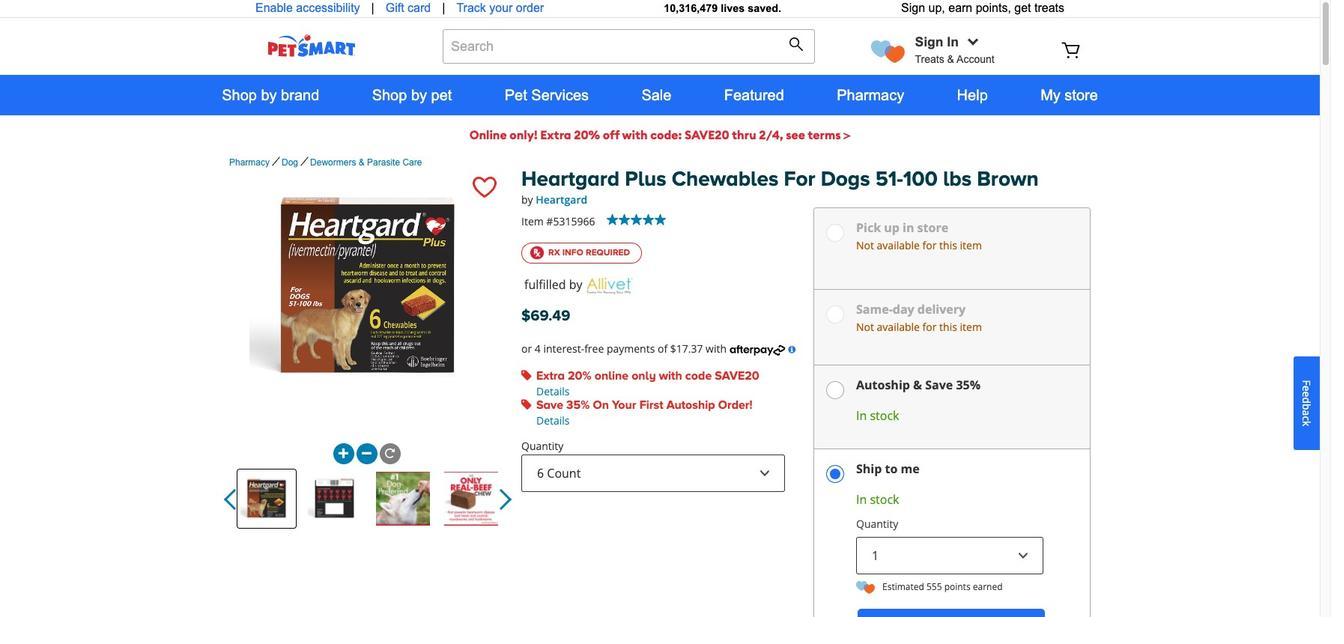 Task type: locate. For each thing, give the bounding box(es) containing it.
5315966
[[553, 214, 595, 229]]

& right treats
[[948, 53, 955, 65]]

1 vertical spatial for
[[923, 320, 937, 334]]

your
[[489, 1, 513, 14]]

for up delivery
[[923, 238, 937, 253]]

1 vertical spatial &
[[359, 157, 365, 168]]

with right only
[[659, 369, 682, 385]]

1 vertical spatial store
[[918, 220, 949, 236]]

2 item from the top
[[960, 320, 982, 334]]

by left brand on the left of page
[[261, 87, 277, 103]]

stock down autoship & save 35%
[[870, 408, 899, 424]]

2 available from the top
[[877, 320, 920, 334]]

details link left on in the left bottom of the page
[[536, 414, 570, 428]]

2 this from the top
[[940, 320, 957, 334]]

10,316,479  lives saved. link
[[664, 2, 782, 14]]

1 tag image from the top
[[521, 370, 532, 381]]

code:
[[651, 127, 682, 142]]

save20 up order!
[[715, 369, 760, 385]]

1 details link from the top
[[536, 385, 570, 399]]

0 vertical spatial for
[[923, 238, 937, 253]]

required
[[586, 248, 630, 259]]

online only! extra 20% off with code: save20 thru 2/4, see terms > link
[[470, 127, 851, 142]]

by right fulfilled
[[569, 277, 583, 293]]

for
[[923, 238, 937, 253], [923, 320, 937, 334]]

1 vertical spatial autoship
[[667, 398, 715, 414]]

dog link
[[282, 157, 298, 168]]

brand
[[281, 87, 319, 103]]

0 vertical spatial this
[[940, 238, 957, 253]]

in stock down autoship & save 35%
[[856, 408, 899, 424]]

e
[[1300, 386, 1314, 391], [1300, 391, 1314, 397]]

help link
[[931, 75, 1014, 115]]

2 horizontal spatial &
[[948, 53, 955, 65]]

in inside pick up in store not available for this item
[[903, 220, 914, 236]]

save20 left thru
[[685, 127, 730, 142]]

1 for from the top
[[923, 238, 937, 253]]

1 vertical spatial extra
[[536, 369, 565, 385]]

1 details from the top
[[536, 385, 570, 399]]

save down same-day delivery not available for this item
[[925, 377, 953, 393]]

estimated 555 points earned
[[883, 581, 1003, 593]]

earn
[[949, 1, 973, 14]]

for down delivery
[[923, 320, 937, 334]]

shop by brand link
[[196, 75, 346, 115]]

1 horizontal spatial shop
[[372, 87, 407, 103]]

1 vertical spatial 20%
[[568, 369, 592, 385]]

this
[[940, 238, 957, 253], [940, 320, 957, 334]]

100
[[903, 167, 938, 193]]

& down same-day delivery not available for this item
[[913, 377, 922, 393]]

1 horizontal spatial |
[[442, 1, 445, 14]]

details for extra
[[536, 385, 570, 399]]

2 shop from the left
[[372, 87, 407, 103]]

1 vertical spatial stock
[[870, 492, 899, 508]]

pet services link
[[478, 75, 615, 115]]

1 this from the top
[[940, 238, 957, 253]]

dogs
[[821, 167, 870, 193]]

heartgard up 5315966
[[521, 167, 620, 193]]

autoship down code
[[667, 398, 715, 414]]

sd element
[[826, 306, 844, 324]]

plus
[[625, 167, 667, 193]]

2 horizontal spatial with
[[706, 342, 727, 356]]

ship to me
[[856, 461, 920, 477]]

1 vertical spatial details
[[536, 414, 570, 428]]

sale
[[642, 87, 672, 103]]

0 vertical spatial details
[[536, 385, 570, 399]]

None search field
[[443, 29, 815, 79]]

1 horizontal spatial 35%
[[956, 377, 981, 393]]

this down delivery
[[940, 320, 957, 334]]

by inside "link"
[[411, 87, 427, 103]]

None submit
[[789, 37, 807, 55]]

tag image
[[521, 370, 532, 381], [521, 400, 532, 410]]

$69.49
[[521, 307, 570, 326]]

1 vertical spatial this
[[940, 320, 957, 334]]

0 vertical spatial stock
[[870, 408, 899, 424]]

help
[[957, 87, 988, 103]]

by for shop by brand
[[261, 87, 277, 103]]

0 horizontal spatial save
[[536, 398, 563, 414]]

autoship right auto element
[[856, 377, 910, 393]]

in right "up"
[[903, 220, 914, 236]]

or
[[521, 342, 532, 356]]

free
[[585, 342, 604, 356]]

extra down 4
[[536, 369, 565, 385]]

0 horizontal spatial &
[[359, 157, 365, 168]]

estimated
[[883, 581, 924, 593]]

e down "f"
[[1300, 391, 1314, 397]]

available down "up"
[[877, 238, 920, 253]]

available inside same-day delivery not available for this item
[[877, 320, 920, 334]]

1 vertical spatial available
[[877, 320, 920, 334]]

sale link
[[615, 75, 698, 115]]

e up d
[[1300, 386, 1314, 391]]

0 vertical spatial extra
[[540, 127, 571, 142]]

heartgard up 'item # 5315966'
[[536, 193, 588, 207]]

0 horizontal spatial shop
[[222, 87, 257, 103]]

heartgard link
[[536, 193, 588, 207]]

51-
[[876, 167, 903, 193]]

20%
[[574, 127, 600, 142], [568, 369, 592, 385]]

in stock down ship
[[856, 492, 899, 508]]

not down same-
[[856, 320, 874, 334]]

0 vertical spatial store
[[1065, 87, 1098, 103]]

chewables
[[672, 167, 779, 193]]

f e e d b a c k button
[[1294, 357, 1320, 450]]

shop for shop by pet
[[372, 87, 407, 103]]

& left parasite
[[359, 157, 365, 168]]

20% left off
[[574, 127, 600, 142]]

0 horizontal spatial pet
[[431, 87, 452, 103]]

d
[[1300, 397, 1314, 404]]

1 not from the top
[[856, 238, 874, 253]]

shop
[[222, 87, 257, 103], [372, 87, 407, 103]]

extra
[[540, 127, 571, 142], [536, 369, 565, 385]]

item
[[960, 238, 982, 253], [960, 320, 982, 334]]

0 vertical spatial item
[[960, 238, 982, 253]]

details
[[536, 385, 570, 399], [536, 414, 570, 428]]

details link for save
[[536, 414, 570, 428]]

2 vertical spatial &
[[913, 377, 922, 393]]

1 horizontal spatial autoship
[[856, 377, 910, 393]]

enable accessibility
[[255, 1, 360, 14]]

0 vertical spatial details link
[[536, 385, 570, 399]]

2 not from the top
[[856, 320, 874, 334]]

info
[[563, 248, 584, 259]]

1 horizontal spatial pet
[[505, 87, 527, 103]]

2 e from the top
[[1300, 391, 1314, 397]]

2 for from the top
[[923, 320, 937, 334]]

pharmacy link
[[811, 75, 931, 115]]

online
[[470, 127, 507, 142]]

care
[[403, 157, 422, 168]]

1 vertical spatial item
[[960, 320, 982, 334]]

details left on in the left bottom of the page
[[536, 414, 570, 428]]

1 shop from the left
[[222, 87, 257, 103]]

1 vertical spatial quantity
[[856, 517, 899, 531]]

shop by pet link
[[346, 75, 478, 115]]

sign
[[901, 1, 925, 14]]

code
[[685, 369, 712, 385]]

allivet, trusted pet pharmacy since 1992 image
[[587, 278, 633, 294]]

20% down free
[[568, 369, 592, 385]]

1 horizontal spatial save
[[925, 377, 953, 393]]

of
[[658, 342, 668, 356]]

delivery
[[918, 301, 966, 318]]

sign in
[[915, 34, 959, 49]]

not favorited image
[[473, 177, 497, 198]]

1 pet from the left
[[431, 87, 452, 103]]

stock down the ship to me
[[870, 492, 899, 508]]

gift
[[386, 1, 404, 14]]

not down pick
[[856, 238, 874, 253]]

with right "$17.37"
[[706, 342, 727, 356]]

extra right only! on the left top of the page
[[540, 127, 571, 142]]

details link for extra
[[536, 385, 570, 399]]

item down delivery
[[960, 320, 982, 334]]

2 | from the left
[[442, 1, 445, 14]]

1 horizontal spatial &
[[913, 377, 922, 393]]

gift card link
[[386, 0, 431, 17]]

1 horizontal spatial with
[[659, 369, 682, 385]]

by inside the heartgard plus chewables for dogs 51-100 lbs brown by heartgard
[[521, 193, 533, 207]]

not
[[856, 238, 874, 253], [856, 320, 874, 334]]

in stock
[[856, 408, 899, 424], [856, 492, 899, 508]]

shop inside "link"
[[372, 87, 407, 103]]

only
[[632, 369, 656, 385]]

rx info required button
[[521, 243, 642, 264]]

item down lbs
[[960, 238, 982, 253]]

ispu element
[[826, 224, 844, 242]]

order
[[516, 1, 544, 14]]

1 vertical spatial save
[[536, 398, 563, 414]]

store right "up"
[[918, 220, 949, 236]]

0 vertical spatial available
[[877, 238, 920, 253]]

track your order
[[457, 1, 544, 14]]

heartgard
[[521, 167, 620, 193], [536, 193, 588, 207]]

not inside pick up in store not available for this item
[[856, 238, 874, 253]]

0 vertical spatial with
[[622, 127, 648, 142]]

by up care
[[411, 87, 427, 103]]

by up item
[[521, 193, 533, 207]]

available
[[877, 238, 920, 253], [877, 320, 920, 334]]

1 in stock from the top
[[856, 408, 899, 424]]

dog
[[282, 157, 298, 168]]

in up ship
[[856, 408, 867, 424]]

save 35% on your first autoship order!
[[536, 398, 753, 414]]

this up delivery
[[940, 238, 957, 253]]

details down interest-
[[536, 385, 570, 399]]

up,
[[929, 1, 945, 14]]

shop up parasite
[[372, 87, 407, 103]]

1 vertical spatial not
[[856, 320, 874, 334]]

1 available from the top
[[877, 238, 920, 253]]

zoomout image
[[362, 449, 372, 459]]

1 horizontal spatial store
[[1065, 87, 1098, 103]]

details link down interest-
[[536, 385, 570, 399]]

0 horizontal spatial autoship
[[667, 398, 715, 414]]

in down ship
[[856, 492, 867, 508]]

save20
[[685, 127, 730, 142], [715, 369, 760, 385]]

0 horizontal spatial quantity
[[521, 439, 564, 454]]

available down "day"
[[877, 320, 920, 334]]

| left 'gift'
[[371, 1, 374, 14]]

quantity
[[521, 439, 564, 454], [856, 517, 899, 531]]

2 details from the top
[[536, 414, 570, 428]]

petsmart image
[[241, 34, 383, 57]]

0 vertical spatial &
[[948, 53, 955, 65]]

save
[[925, 377, 953, 393], [536, 398, 563, 414]]

| right card
[[442, 1, 445, 14]]

&
[[948, 53, 955, 65], [359, 157, 365, 168], [913, 377, 922, 393]]

save left on in the left bottom of the page
[[536, 398, 563, 414]]

rx
[[548, 248, 560, 259]]

on
[[593, 398, 609, 414]]

1 horizontal spatial quantity
[[856, 517, 899, 531]]

with right off
[[622, 127, 648, 142]]

for inside pick up in store not available for this item
[[923, 238, 937, 253]]

only!
[[510, 127, 538, 142]]

pet
[[431, 87, 452, 103], [505, 87, 527, 103]]

store right my
[[1065, 87, 1098, 103]]

fulfilled by
[[524, 277, 583, 293]]

0 vertical spatial save
[[925, 377, 953, 393]]

see
[[786, 127, 805, 142]]

0 horizontal spatial store
[[918, 220, 949, 236]]

0 vertical spatial autoship
[[856, 377, 910, 393]]

saved.
[[748, 2, 782, 14]]

autoship
[[856, 377, 910, 393], [667, 398, 715, 414]]

for inside same-day delivery not available for this item
[[923, 320, 937, 334]]

0 vertical spatial not
[[856, 238, 874, 253]]

1 vertical spatial details link
[[536, 414, 570, 428]]

1 vertical spatial tag image
[[521, 400, 532, 410]]

0 horizontal spatial 35%
[[567, 398, 590, 414]]

up
[[884, 220, 900, 236]]

0 vertical spatial tag image
[[521, 370, 532, 381]]

enable accessibility link
[[255, 0, 360, 17]]

2 tag image from the top
[[521, 400, 532, 410]]

0 vertical spatial in stock
[[856, 408, 899, 424]]

1 vertical spatial in stock
[[856, 492, 899, 508]]

2 vertical spatial with
[[659, 369, 682, 385]]

0 horizontal spatial |
[[371, 1, 374, 14]]

2 details link from the top
[[536, 414, 570, 428]]

1 item from the top
[[960, 238, 982, 253]]

stock
[[870, 408, 899, 424], [870, 492, 899, 508]]

shop left brand on the left of page
[[222, 87, 257, 103]]

store
[[1065, 87, 1098, 103], [918, 220, 949, 236]]



Task type: describe. For each thing, give the bounding box(es) containing it.
treats
[[1035, 1, 1065, 14]]

1 vertical spatial save20
[[715, 369, 760, 385]]

f e e d b a c k
[[1300, 380, 1314, 427]]

brown
[[977, 167, 1039, 193]]

this inside same-day delivery not available for this item
[[940, 320, 957, 334]]

lbs
[[943, 167, 972, 193]]

10,316,479  lives saved.
[[664, 2, 782, 14]]

rx info required
[[548, 248, 630, 259]]

details for save
[[536, 414, 570, 428]]

lives
[[721, 2, 745, 14]]

points,
[[976, 1, 1011, 14]]

shop by pet
[[372, 87, 452, 103]]

by for shop by pet
[[411, 87, 427, 103]]

pet inside "link"
[[431, 87, 452, 103]]

account
[[957, 53, 995, 65]]

points
[[945, 581, 971, 593]]

first
[[640, 398, 664, 414]]

store inside pick up in store not available for this item
[[918, 220, 949, 236]]

my store link
[[1014, 75, 1125, 115]]

0 vertical spatial 20%
[[574, 127, 600, 142]]

1 | from the left
[[371, 1, 374, 14]]

parasite
[[367, 157, 400, 168]]

same-day delivery not available for this item
[[856, 301, 982, 334]]

tag image for extra 20% online only with code save20
[[521, 370, 532, 381]]

or 4 interest-free payments of $17.37 with
[[521, 342, 730, 356]]

get
[[1015, 1, 1031, 14]]

featured
[[724, 87, 784, 103]]

treats & account
[[915, 53, 995, 65]]

my
[[1041, 87, 1061, 103]]

tag image for save 35% on your first autoship order!
[[521, 400, 532, 410]]

sth element
[[826, 465, 844, 483]]

item inside pick up in store not available for this item
[[960, 238, 982, 253]]

services
[[531, 87, 589, 103]]

thru
[[732, 127, 756, 142]]

loyalty icon image
[[871, 40, 905, 63]]

4
[[535, 342, 541, 356]]

by for fulfilled by
[[569, 277, 583, 293]]

online
[[595, 369, 629, 385]]

pharmacy link
[[229, 157, 270, 168]]

earned
[[973, 581, 1003, 593]]

item inside same-day delivery not available for this item
[[960, 320, 982, 334]]

off
[[603, 127, 620, 142]]

not inside same-day delivery not available for this item
[[856, 320, 874, 334]]

extra 20% online only with code save20
[[536, 369, 760, 385]]

1 vertical spatial 35%
[[567, 398, 590, 414]]

& for account
[[948, 53, 955, 65]]

pick up in store not available for this item
[[856, 220, 982, 253]]

heartgard plus chewables for dogs 51-100 lbs brown by heartgard
[[521, 167, 1039, 207]]

pick
[[856, 220, 881, 236]]

zoomin image
[[339, 449, 348, 459]]

ship
[[856, 461, 882, 477]]

track your order link
[[457, 0, 544, 17]]

card
[[408, 1, 431, 14]]

b
[[1300, 404, 1314, 410]]

555
[[927, 581, 942, 593]]

track
[[457, 1, 486, 14]]

0 vertical spatial save20
[[685, 127, 730, 142]]

& for save
[[913, 377, 922, 393]]

reset image
[[385, 449, 395, 459]]

search text field
[[443, 29, 815, 64]]

0 vertical spatial 35%
[[956, 377, 981, 393]]

auto element
[[826, 382, 844, 400]]

dewormers
[[310, 157, 356, 168]]

1 e from the top
[[1300, 386, 1314, 391]]

item # 5315966
[[521, 214, 595, 229]]

1 stock from the top
[[870, 408, 899, 424]]

item
[[521, 214, 544, 229]]

dewormers & parasite care link
[[310, 157, 422, 168]]

gift card
[[386, 1, 431, 14]]

interest-
[[544, 342, 585, 356]]

this inside pick up in store not available for this item
[[940, 238, 957, 253]]

for
[[784, 167, 816, 193]]

shop by brand
[[222, 87, 319, 103]]

2 stock from the top
[[870, 492, 899, 508]]

>
[[844, 127, 851, 142]]

f
[[1300, 380, 1314, 386]]

day
[[893, 301, 915, 318]]

2 in stock from the top
[[856, 492, 899, 508]]

& for parasite
[[359, 157, 365, 168]]

payments
[[607, 342, 655, 356]]

2 pet from the left
[[505, 87, 527, 103]]

$17.37
[[670, 342, 703, 356]]

0 vertical spatial quantity
[[521, 439, 564, 454]]

in up treats & account
[[947, 34, 959, 49]]

terms
[[808, 127, 841, 142]]

pet services
[[505, 87, 589, 103]]

k
[[1300, 421, 1314, 427]]

available inside pick up in store not available for this item
[[877, 238, 920, 253]]

1 vertical spatial with
[[706, 342, 727, 356]]

shop for shop by brand
[[222, 87, 257, 103]]

to
[[885, 461, 898, 477]]

sign up, earn points, get treats
[[901, 1, 1065, 14]]

c
[[1300, 416, 1314, 421]]

treats
[[915, 53, 945, 65]]

0 horizontal spatial with
[[622, 127, 648, 142]]

enable
[[255, 1, 293, 14]]

#
[[546, 214, 553, 229]]

my store
[[1041, 87, 1098, 103]]

10,316,479
[[664, 2, 718, 14]]

accessibility
[[296, 1, 360, 14]]

pharmacy
[[837, 87, 905, 103]]



Task type: vqa. For each thing, say whether or not it's contained in the screenshot.
INFO
yes



